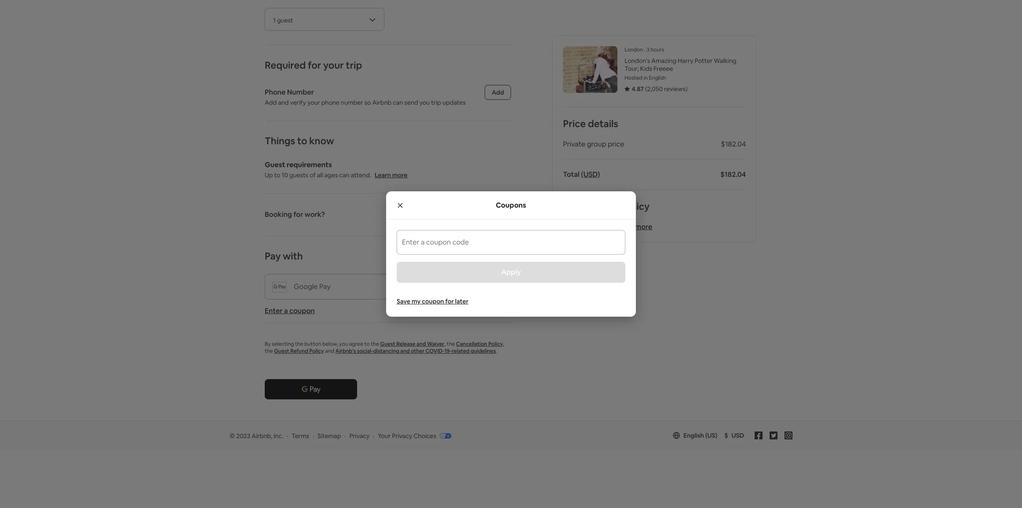 Task type: vqa. For each thing, say whether or not it's contained in the screenshot.
PHOTO OF APM IN KWUN TONG
no



Task type: locate. For each thing, give the bounding box(es) containing it.
later
[[455, 298, 469, 306]]

inc.
[[274, 432, 284, 440]]

trip
[[346, 59, 362, 71], [431, 99, 441, 107]]

cancellation policy
[[563, 200, 650, 213]]

cancellation up nonrefundable.
[[563, 200, 621, 213]]

1 horizontal spatial trip
[[431, 99, 441, 107]]

for left work?
[[294, 210, 303, 219]]

your right 'verify' at the left of the page
[[308, 99, 320, 107]]

navigate to facebook image
[[755, 432, 763, 440]]

guest right by on the bottom of the page
[[274, 348, 289, 355]]

english (us)
[[684, 432, 718, 440]]

add button
[[485, 85, 511, 100]]

all
[[317, 171, 323, 179]]

for
[[308, 59, 321, 71], [294, 210, 303, 219], [446, 298, 454, 306]]

2 privacy from the left
[[392, 432, 413, 440]]

0 horizontal spatial learn more link
[[375, 171, 408, 179]]

learn
[[375, 171, 391, 179], [615, 222, 634, 231]]

1 vertical spatial can
[[339, 171, 350, 179]]

can
[[393, 99, 403, 107], [339, 171, 350, 179]]

phone number add and verify your phone number so airbnb can send you trip updates
[[265, 88, 466, 107]]

,
[[445, 341, 446, 348], [503, 341, 505, 348]]

1 horizontal spatial coupon
[[422, 298, 444, 306]]

1 horizontal spatial ·
[[645, 46, 646, 53]]

0 vertical spatial more
[[393, 171, 408, 179]]

other
[[411, 348, 425, 355]]

your
[[378, 432, 391, 440]]

refund
[[291, 348, 308, 355]]

1 horizontal spatial add
[[492, 88, 504, 96]]

more right attend.
[[393, 171, 408, 179]]

1 horizontal spatial learn more link
[[615, 222, 653, 231]]

to left 10
[[274, 171, 281, 179]]

learn right attend.
[[375, 171, 391, 179]]

apply
[[502, 268, 521, 277]]

number
[[341, 99, 363, 107]]

and
[[278, 99, 289, 107], [417, 341, 426, 348], [325, 348, 334, 355], [401, 348, 410, 355]]

·
[[645, 46, 646, 53], [287, 432, 288, 440]]

1 horizontal spatial privacy
[[392, 432, 413, 440]]

and left airbnb's
[[325, 348, 334, 355]]

reviews
[[665, 85, 686, 93]]

1 horizontal spatial can
[[393, 99, 403, 107]]

guest inside guest requirements up to 10 guests of all ages can attend. learn more
[[265, 160, 285, 169]]

2 vertical spatial to
[[365, 341, 370, 348]]

to
[[297, 135, 307, 147], [274, 171, 281, 179], [365, 341, 370, 348]]

0 horizontal spatial your
[[308, 99, 320, 107]]

phone
[[322, 99, 340, 107]]

policy right the refund
[[310, 348, 324, 355]]

2,050
[[648, 85, 663, 93]]

0 horizontal spatial can
[[339, 171, 350, 179]]

2 vertical spatial for
[[446, 298, 454, 306]]

0 vertical spatial add
[[492, 88, 504, 96]]

1 vertical spatial $182.04
[[721, 170, 746, 179]]

guest refund policy and airbnb's social-distancing and other covid-19-related guidelines .
[[274, 348, 497, 355]]

save
[[397, 298, 411, 306]]

1 vertical spatial your
[[308, 99, 320, 107]]

for right the "required"
[[308, 59, 321, 71]]

learn more link right attend.
[[375, 171, 408, 179]]

10
[[282, 171, 288, 179]]

kids
[[641, 65, 653, 73]]

navigate to twitter image
[[770, 432, 778, 440]]

coupon right a at the left bottom
[[290, 306, 315, 316]]

1 vertical spatial coupon
[[290, 306, 315, 316]]

None text field
[[402, 242, 621, 251]]

2 horizontal spatial for
[[446, 298, 454, 306]]

1 vertical spatial to
[[274, 171, 281, 179]]

and down phone
[[278, 99, 289, 107]]

0 horizontal spatial to
[[274, 171, 281, 179]]

required
[[265, 59, 306, 71]]

price
[[608, 140, 625, 149]]

0 vertical spatial cancellation
[[563, 200, 621, 213]]

· left 3
[[645, 46, 646, 53]]

trip up 'phone number add and verify your phone number so airbnb can send you trip updates'
[[346, 59, 362, 71]]

pay
[[265, 250, 281, 262]]

london · 3 hours london's amazing harry potter walking tour; kids freeee hosted in english
[[625, 46, 737, 81]]

1 horizontal spatial your
[[324, 59, 344, 71]]

trip left updates
[[431, 99, 441, 107]]

guest for requirements
[[265, 160, 285, 169]]

.
[[496, 348, 497, 355]]

can right ages
[[339, 171, 350, 179]]

0 horizontal spatial ,
[[445, 341, 446, 348]]

group
[[587, 140, 607, 149]]

english down freeee
[[649, 74, 666, 81]]

price details
[[563, 118, 619, 130]]

$ usd
[[725, 432, 745, 440]]

1 horizontal spatial for
[[308, 59, 321, 71]]

english left (us)
[[684, 432, 705, 440]]

0 vertical spatial coupon
[[422, 298, 444, 306]]

4.87
[[632, 85, 644, 93]]

1 horizontal spatial to
[[297, 135, 307, 147]]

more down policy at top right
[[635, 222, 653, 231]]

hours
[[651, 46, 665, 53]]

0 horizontal spatial privacy
[[350, 432, 370, 440]]

1 horizontal spatial more
[[635, 222, 653, 231]]

release
[[397, 341, 416, 348]]

1 horizontal spatial learn
[[615, 222, 634, 231]]

0 horizontal spatial trip
[[346, 59, 362, 71]]

can left send at the left of page
[[393, 99, 403, 107]]

1 vertical spatial trip
[[431, 99, 441, 107]]

price
[[563, 118, 586, 130]]

required for your trip
[[265, 59, 362, 71]]

you right send at the left of page
[[420, 99, 430, 107]]

nonrefundable. learn more
[[563, 222, 653, 231]]

and left other
[[401, 348, 410, 355]]

things
[[265, 135, 295, 147]]

private
[[563, 140, 586, 149]]

, inside , the
[[503, 341, 505, 348]]

1 vertical spatial more
[[635, 222, 653, 231]]

0 horizontal spatial more
[[393, 171, 408, 179]]

attend.
[[351, 171, 372, 179]]

0 vertical spatial you
[[420, 99, 430, 107]]

waiver
[[427, 341, 445, 348]]

booking
[[265, 210, 292, 219]]

learn more link down policy at top right
[[615, 222, 653, 231]]

choices
[[414, 432, 437, 440]]

0 horizontal spatial english
[[649, 74, 666, 81]]

enter a coupon button
[[265, 306, 315, 316]]

to right agree at left bottom
[[365, 341, 370, 348]]

0 vertical spatial english
[[649, 74, 666, 81]]

0 vertical spatial for
[[308, 59, 321, 71]]

paypal image
[[483, 252, 499, 261]]

cancellation policy link
[[456, 341, 503, 348]]

and inside 'phone number add and verify your phone number so airbnb can send you trip updates'
[[278, 99, 289, 107]]

work?
[[305, 210, 325, 219]]

ages
[[325, 171, 338, 179]]

1 vertical spatial you
[[339, 341, 348, 348]]

button
[[305, 341, 321, 348]]

you left agree at left bottom
[[339, 341, 348, 348]]

with
[[283, 250, 303, 262]]

phone
[[265, 88, 286, 97]]

1 horizontal spatial english
[[684, 432, 705, 440]]

below,
[[323, 341, 338, 348]]

$182.04
[[721, 140, 746, 149], [721, 170, 746, 179]]

american express card image
[[429, 252, 445, 261]]

1 vertical spatial learn
[[615, 222, 634, 231]]

0 vertical spatial to
[[297, 135, 307, 147]]

cancellation right 19-
[[456, 341, 488, 348]]

2 , from the left
[[503, 341, 505, 348]]

to left know
[[297, 135, 307, 147]]

enter a coupon
[[265, 306, 315, 316]]

airbnb
[[373, 99, 392, 107]]

your up phone
[[324, 59, 344, 71]]

google pay image
[[502, 252, 511, 261]]

0 vertical spatial $182.04
[[721, 140, 746, 149]]

add
[[492, 88, 504, 96], [265, 99, 277, 107]]

privacy left your
[[350, 432, 370, 440]]

, right .
[[503, 341, 505, 348]]

1 horizontal spatial ,
[[503, 341, 505, 348]]

0 horizontal spatial ·
[[287, 432, 288, 440]]

0 horizontal spatial add
[[265, 99, 277, 107]]

for left later
[[446, 298, 454, 306]]

0 horizontal spatial learn
[[375, 171, 391, 179]]

(us)
[[706, 432, 718, 440]]

policy right related
[[489, 341, 503, 348]]

tour;
[[625, 65, 639, 73]]

1 vertical spatial add
[[265, 99, 277, 107]]

0 vertical spatial can
[[393, 99, 403, 107]]

save my coupon for later
[[397, 298, 469, 306]]

0 vertical spatial your
[[324, 59, 344, 71]]

coupon right my at the bottom left of the page
[[422, 298, 444, 306]]

english
[[649, 74, 666, 81], [684, 432, 705, 440]]

coupons dialog
[[386, 192, 636, 317]]

2 horizontal spatial to
[[365, 341, 370, 348]]

1 vertical spatial cancellation
[[456, 341, 488, 348]]

0 horizontal spatial cancellation
[[456, 341, 488, 348]]

coupon inside button
[[422, 298, 444, 306]]

19-
[[445, 348, 452, 355]]

0 vertical spatial learn
[[375, 171, 391, 179]]

learn down policy at top right
[[615, 222, 634, 231]]

coupon
[[422, 298, 444, 306], [290, 306, 315, 316]]

$182.04 for private group price
[[721, 140, 746, 149]]

to inside guest requirements up to 10 guests of all ages can attend. learn more
[[274, 171, 281, 179]]

· right inc.
[[287, 432, 288, 440]]

cancellation
[[563, 200, 621, 213], [456, 341, 488, 348]]

the
[[295, 341, 304, 348], [371, 341, 379, 348], [447, 341, 455, 348], [265, 348, 273, 355]]

0 horizontal spatial coupon
[[290, 306, 315, 316]]

number
[[287, 88, 314, 97]]

policy
[[489, 341, 503, 348], [310, 348, 324, 355]]

privacy right your
[[392, 432, 413, 440]]

you inside 'phone number add and verify your phone number so airbnb can send you trip updates'
[[420, 99, 430, 107]]

know
[[309, 135, 334, 147]]

, left related
[[445, 341, 446, 348]]

0 horizontal spatial for
[[294, 210, 303, 219]]

1 horizontal spatial you
[[420, 99, 430, 107]]

0 vertical spatial ·
[[645, 46, 646, 53]]

coupon for my
[[422, 298, 444, 306]]

requirements
[[287, 160, 332, 169]]

1 horizontal spatial cancellation
[[563, 200, 621, 213]]

1 vertical spatial ·
[[287, 432, 288, 440]]

navigate to instagram image
[[785, 432, 793, 440]]

guest up up
[[265, 160, 285, 169]]

1 vertical spatial for
[[294, 210, 303, 219]]

selecting
[[272, 341, 294, 348]]



Task type: describe. For each thing, give the bounding box(es) containing it.
things to know
[[265, 135, 334, 147]]

your privacy choices link
[[378, 432, 452, 441]]

policy
[[623, 200, 650, 213]]

guidelines
[[471, 348, 496, 355]]

related
[[452, 348, 470, 355]]

0 horizontal spatial policy
[[310, 348, 324, 355]]

a
[[284, 306, 288, 316]]

terms
[[292, 432, 309, 440]]

coupon for a
[[290, 306, 315, 316]]

potter
[[695, 57, 713, 65]]

(
[[646, 85, 648, 93]]

for for work?
[[294, 210, 303, 219]]

freeee
[[654, 65, 674, 73]]

privacy link
[[350, 432, 370, 440]]

of
[[310, 171, 316, 179]]

mastercard image
[[448, 252, 454, 261]]

airbnb,
[[252, 432, 272, 440]]

total (usd)
[[563, 170, 600, 179]]

2023
[[236, 432, 250, 440]]

© 2023 airbnb, inc.
[[230, 432, 284, 440]]

your privacy choices
[[378, 432, 437, 440]]

1 vertical spatial english
[[684, 432, 705, 440]]

so
[[365, 99, 371, 107]]

(usd)
[[582, 170, 600, 179]]

add inside 'phone number add and verify your phone number so airbnb can send you trip updates'
[[265, 99, 277, 107]]

1 , from the left
[[445, 341, 446, 348]]

agree
[[349, 341, 364, 348]]

in
[[644, 74, 648, 81]]

for inside button
[[446, 298, 454, 306]]

3
[[647, 46, 650, 53]]

details
[[588, 118, 619, 130]]

guest requirements up to 10 guests of all ages can attend. learn more
[[265, 160, 408, 179]]

terms link
[[292, 432, 309, 440]]

social-
[[357, 348, 374, 355]]

)
[[686, 85, 688, 93]]

nonrefundable.
[[563, 222, 614, 231]]

can inside 'phone number add and verify your phone number so airbnb can send you trip updates'
[[393, 99, 403, 107]]

english inside london · 3 hours london's amazing harry potter walking tour; kids freeee hosted in english
[[649, 74, 666, 81]]

guests
[[290, 171, 309, 179]]

visa card image
[[413, 252, 426, 261]]

private group price
[[563, 140, 625, 149]]

up
[[265, 171, 273, 179]]

updates
[[443, 99, 466, 107]]

0 vertical spatial learn more link
[[375, 171, 408, 179]]

airbnb's
[[336, 348, 356, 355]]

walking
[[714, 57, 737, 65]]

harry
[[678, 57, 694, 65]]

1 privacy from the left
[[350, 432, 370, 440]]

more inside guest requirements up to 10 guests of all ages can attend. learn more
[[393, 171, 408, 179]]

covid-
[[426, 348, 445, 355]]

discover card image
[[457, 252, 481, 261]]

my
[[412, 298, 421, 306]]

4.87 ( 2,050 reviews )
[[632, 85, 688, 93]]

none text field inside coupons dialog
[[402, 242, 621, 251]]

send
[[405, 99, 418, 107]]

$182.04 for total
[[721, 170, 746, 179]]

· inside london · 3 hours london's amazing harry potter walking tour; kids freeee hosted in english
[[645, 46, 646, 53]]

and left waiver
[[417, 341, 426, 348]]

london
[[625, 46, 643, 53]]

0 vertical spatial trip
[[346, 59, 362, 71]]

enter
[[265, 306, 283, 316]]

add inside button
[[492, 88, 504, 96]]

for for your
[[308, 59, 321, 71]]

guest left release
[[380, 341, 396, 348]]

1 horizontal spatial policy
[[489, 341, 503, 348]]

your inside 'phone number add and verify your phone number so airbnb can send you trip updates'
[[308, 99, 320, 107]]

(usd) button
[[582, 170, 600, 179]]

booking for work?
[[265, 210, 325, 219]]

save my coupon for later button
[[397, 297, 469, 306]]

by
[[265, 341, 271, 348]]

by selecting the button below, you agree to the guest release and waiver , the cancellation policy
[[265, 341, 503, 348]]

apply button
[[397, 262, 626, 283]]

trip inside 'phone number add and verify your phone number so airbnb can send you trip updates'
[[431, 99, 441, 107]]

london's
[[625, 57, 651, 65]]

amazing
[[652, 57, 677, 65]]

the inside , the
[[265, 348, 273, 355]]

airbnb's social-distancing and other covid-19-related guidelines link
[[336, 348, 496, 355]]

sitemap link
[[318, 432, 341, 440]]

1 vertical spatial learn more link
[[615, 222, 653, 231]]

pay with
[[265, 250, 303, 262]]

verify
[[290, 99, 306, 107]]

distancing
[[374, 348, 399, 355]]

, the
[[265, 341, 505, 355]]

guest for refund
[[274, 348, 289, 355]]

usd
[[732, 432, 745, 440]]

$
[[725, 432, 729, 440]]

english (us) button
[[673, 432, 718, 440]]

0 horizontal spatial you
[[339, 341, 348, 348]]

learn inside guest requirements up to 10 guests of all ages can attend. learn more
[[375, 171, 391, 179]]

guest refund policy link
[[274, 348, 324, 355]]

can inside guest requirements up to 10 guests of all ages can attend. learn more
[[339, 171, 350, 179]]

coupons
[[496, 201, 527, 210]]

sitemap
[[318, 432, 341, 440]]



